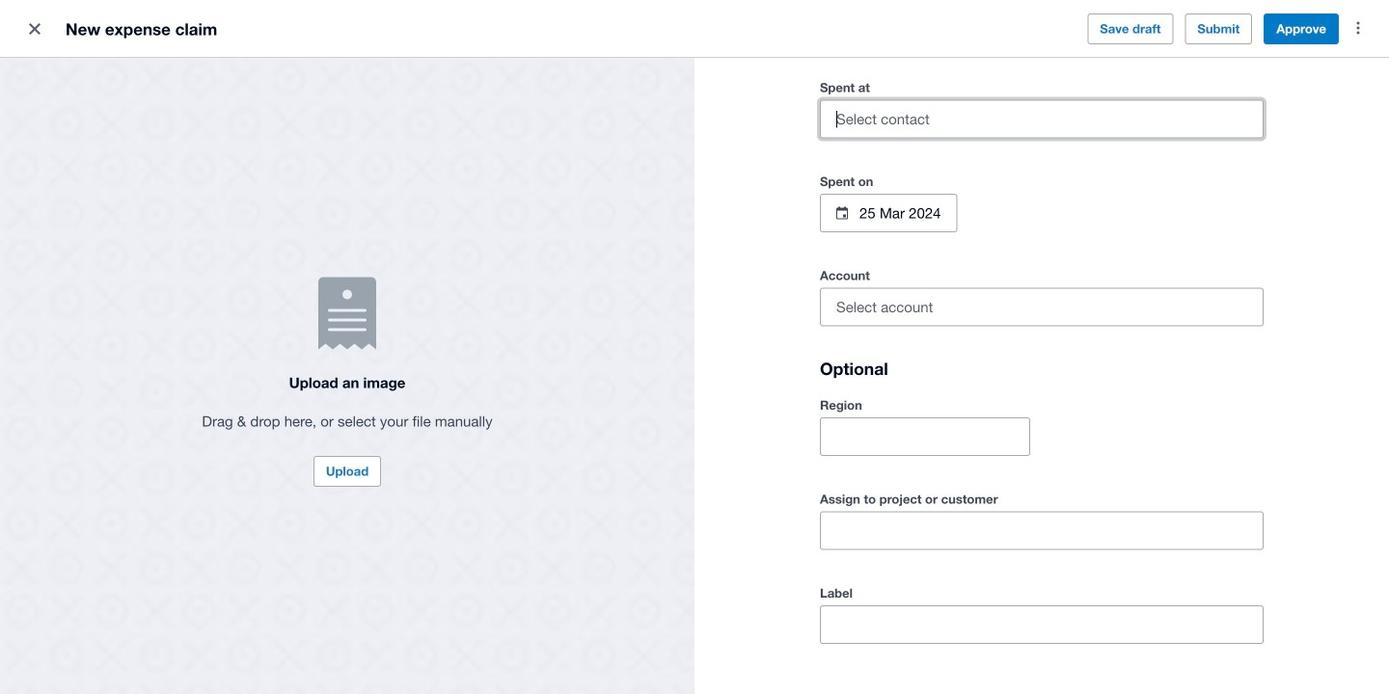 Task type: locate. For each thing, give the bounding box(es) containing it.
None text field
[[821, 419, 1029, 455]]

4 status from the top
[[820, 645, 1264, 668]]

3 status from the top
[[820, 550, 1264, 574]]

Select contact text field
[[821, 101, 1219, 137]]

1 status from the top
[[820, 138, 1264, 162]]

close image
[[15, 10, 54, 48]]

None field
[[820, 75, 1264, 162], [820, 288, 1264, 350], [820, 418, 1030, 456], [820, 487, 1264, 574], [820, 606, 1264, 668], [820, 418, 1030, 456], [820, 487, 1264, 574], [820, 606, 1264, 668]]

status
[[820, 138, 1264, 162], [820, 327, 1264, 350], [820, 550, 1264, 574], [820, 645, 1264, 668]]



Task type: describe. For each thing, give the bounding box(es) containing it.
none field select account
[[820, 288, 1264, 350]]

none field select contact
[[820, 75, 1264, 162]]

see more options image
[[1339, 8, 1378, 47]]

Select account text field
[[821, 289, 1263, 326]]

2 status from the top
[[820, 327, 1264, 350]]



Task type: vqa. For each thing, say whether or not it's contained in the screenshot.
header image
no



